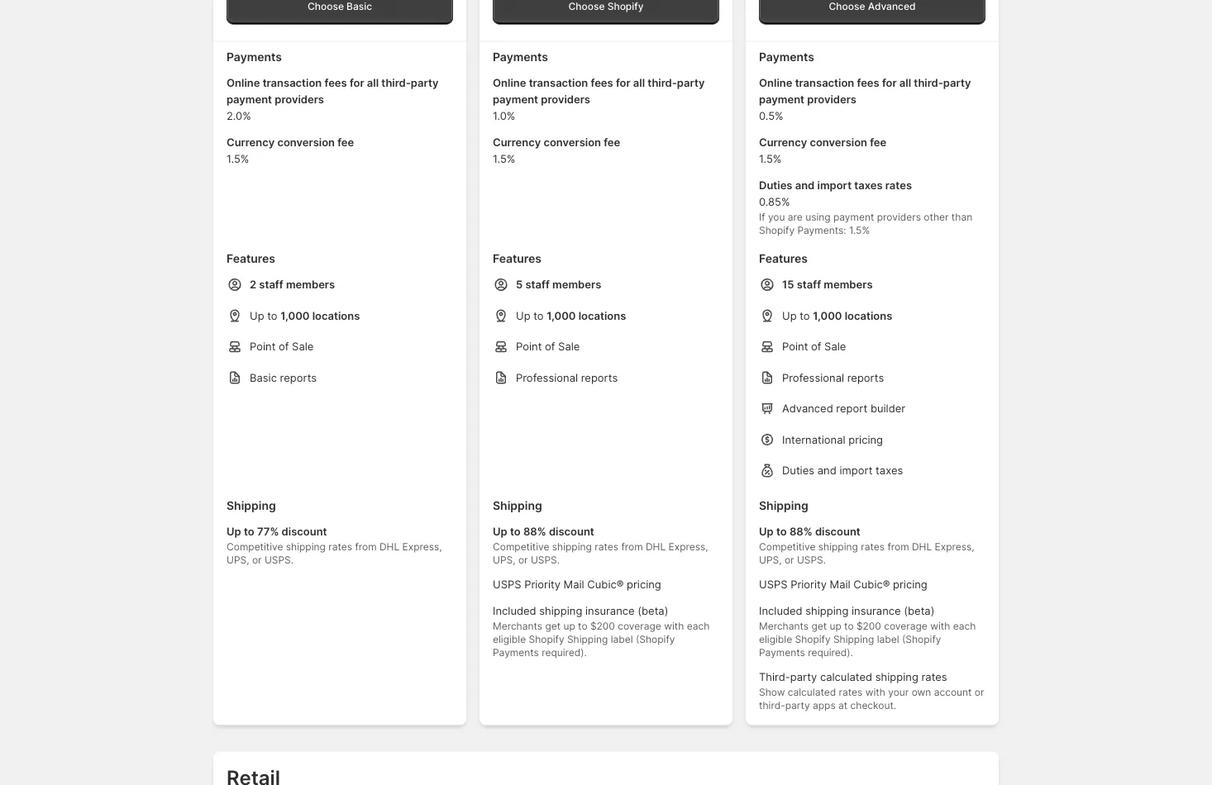 Task type: vqa. For each thing, say whether or not it's contained in the screenshot.
the assets
no



Task type: locate. For each thing, give the bounding box(es) containing it.
1 horizontal spatial usps
[[759, 579, 788, 591]]

get
[[545, 620, 561, 632], [812, 620, 827, 632]]

up to 1,000 locations down 2 staff members
[[250, 309, 360, 322]]

professional reports for 15 staff members
[[782, 371, 884, 384]]

currency conversion fee 1.5% for 2.0%
[[227, 136, 354, 165]]

taxes inside duties and import taxes rates 0.85% if you are using payment providers other than shopify payments: 1.5%
[[855, 179, 883, 192]]

currency down the 0.5%
[[759, 136, 807, 149]]

1 horizontal spatial coverage
[[884, 620, 928, 632]]

online up "2.0%"
[[227, 77, 260, 89]]

duties
[[759, 179, 793, 192], [782, 464, 815, 477]]

3 ups, from the left
[[759, 554, 782, 566]]

of down '5 staff members'
[[545, 340, 555, 353]]

1 horizontal spatial members
[[553, 278, 602, 291]]

1 choose from the left
[[308, 0, 344, 12]]

2 sale from the left
[[558, 340, 580, 353]]

cubic® for 5 staff members
[[588, 579, 624, 591]]

2 horizontal spatial discount
[[815, 526, 861, 538]]

label for 15 staff members
[[877, 634, 900, 646]]

payments for online transaction fees for all third-party payment providers 0.5%
[[759, 50, 815, 64]]

1 transaction from the left
[[263, 77, 322, 89]]

priority
[[525, 579, 561, 591], [791, 579, 827, 591]]

basic inside list
[[250, 371, 277, 384]]

currency for 0.5%
[[759, 136, 807, 149]]

1 horizontal spatial pricing
[[849, 433, 883, 446]]

advanced report builder
[[782, 402, 906, 415]]

all inside online transaction fees for all third-party payment providers 2.0%
[[367, 77, 379, 89]]

features up 5
[[493, 251, 542, 266]]

import down international pricing
[[840, 464, 873, 477]]

from
[[355, 541, 377, 553], [622, 541, 643, 553], [888, 541, 910, 553]]

party for online transaction fees for all third-party payment providers 2.0%
[[411, 77, 439, 89]]

0 horizontal spatial up
[[564, 620, 575, 632]]

third- inside third-party calculated shipping rates show calculated rates with your own account or third-party apps at checkout.
[[759, 700, 786, 712]]

coverage
[[618, 620, 662, 632], [884, 620, 928, 632]]

conversion down online transaction fees for all third-party payment providers 1.0%
[[544, 136, 601, 149]]

currency conversion fee 1.5% down the 0.5%
[[759, 136, 887, 165]]

for down choose basic link
[[350, 77, 364, 89]]

0 horizontal spatial merchants
[[493, 620, 543, 632]]

1 label from the left
[[611, 634, 633, 646]]

party inside online transaction fees for all third-party payment providers 1.0%
[[677, 77, 705, 89]]

all for online transaction fees for all third-party payment providers 2.0%
[[367, 77, 379, 89]]

dhl for 15
[[912, 541, 932, 553]]

1 horizontal spatial and
[[818, 464, 837, 477]]

2 horizontal spatial up to 1,000 locations
[[782, 309, 893, 322]]

3 features from the left
[[759, 251, 808, 266]]

1 horizontal spatial included
[[759, 605, 803, 618]]

2 professional reports from the left
[[782, 371, 884, 384]]

1 horizontal spatial fee
[[604, 136, 621, 149]]

1 members from the left
[[286, 278, 335, 291]]

up to 1,000 locations
[[250, 309, 360, 322], [516, 309, 626, 322], [782, 309, 893, 322]]

eligible
[[493, 634, 526, 646], [759, 634, 793, 646]]

2 horizontal spatial choose
[[829, 0, 866, 12]]

0 horizontal spatial features
[[227, 251, 275, 266]]

builder
[[871, 402, 906, 415]]

for down "choose advanced" link
[[882, 77, 897, 89]]

3 usps. from the left
[[797, 554, 826, 566]]

sale for 5 staff members
[[558, 340, 580, 353]]

2 features from the left
[[493, 251, 542, 266]]

up to 77% discount competitive shipping rates from dhl express, ups, or usps.
[[227, 526, 442, 566]]

usps
[[493, 579, 521, 591], [759, 579, 788, 591]]

each for 15 staff members
[[953, 620, 976, 632]]

1 all from the left
[[367, 77, 379, 89]]

shipping inside third-party calculated shipping rates show calculated rates with your own account or third-party apps at checkout.
[[876, 671, 919, 684]]

with for 15 staff members
[[931, 620, 951, 632]]

0 horizontal spatial included
[[493, 605, 537, 618]]

15
[[782, 278, 794, 291]]

coverage for 15 staff members
[[884, 620, 928, 632]]

import inside duties and import taxes rates 0.85% if you are using payment providers other than shopify payments: 1.5%
[[818, 179, 852, 192]]

2 (beta) from the left
[[904, 605, 935, 618]]

1 vertical spatial advanced
[[782, 402, 834, 415]]

list containing 5 staff members
[[493, 277, 720, 484]]

2 horizontal spatial online
[[759, 77, 793, 89]]

1 fees from the left
[[325, 77, 347, 89]]

shipping
[[286, 541, 326, 553], [552, 541, 592, 553], [819, 541, 858, 553], [540, 605, 583, 618], [806, 605, 849, 618], [876, 671, 919, 684]]

payment inside duties and import taxes rates 0.85% if you are using payment providers other than shopify payments: 1.5%
[[834, 211, 875, 223]]

party
[[411, 77, 439, 89], [677, 77, 705, 89], [944, 77, 971, 89], [791, 671, 817, 684], [786, 700, 810, 712]]

discount
[[282, 526, 327, 538], [549, 526, 595, 538], [815, 526, 861, 538]]

2 horizontal spatial staff
[[797, 278, 821, 291]]

payments
[[227, 50, 282, 64], [493, 50, 548, 64], [759, 50, 815, 64], [493, 647, 539, 659], [759, 647, 805, 659]]

fees inside online transaction fees for all third-party payment providers 1.0%
[[591, 77, 613, 89]]

1 horizontal spatial usps priority mail cubic® pricing
[[759, 579, 928, 591]]

3 of from the left
[[811, 340, 822, 353]]

1 eligible from the left
[[493, 634, 526, 646]]

0 horizontal spatial with
[[664, 620, 684, 632]]

locations down '5 staff members'
[[579, 309, 626, 322]]

for inside online transaction fees for all third-party payment providers 0.5%
[[882, 77, 897, 89]]

3 currency conversion fee 1.5% from the left
[[759, 136, 887, 165]]

currency conversion fee 1.5% down "2.0%"
[[227, 136, 354, 165]]

online inside online transaction fees for all third-party payment providers 2.0%
[[227, 77, 260, 89]]

1 up to 1,000 locations from the left
[[250, 309, 360, 322]]

required).
[[542, 647, 587, 659], [808, 647, 854, 659]]

2 included from the left
[[759, 605, 803, 618]]

party inside online transaction fees for all third-party payment providers 2.0%
[[411, 77, 439, 89]]

1 horizontal spatial priority
[[791, 579, 827, 591]]

2 horizontal spatial features
[[759, 251, 808, 266]]

providers inside online transaction fees for all third-party payment providers 0.5%
[[808, 93, 857, 106]]

3 staff from the left
[[797, 278, 821, 291]]

fees down choose shopify link
[[591, 77, 613, 89]]

up
[[564, 620, 575, 632], [830, 620, 842, 632]]

third- inside online transaction fees for all third-party payment providers 1.0%
[[648, 77, 677, 89]]

choose advanced link
[[759, 0, 986, 24]]

payments for online transaction fees for all third-party payment providers 1.0%
[[493, 50, 548, 64]]

0 horizontal spatial conversion
[[277, 136, 335, 149]]

1 horizontal spatial all
[[633, 77, 645, 89]]

1 horizontal spatial reports
[[581, 371, 618, 384]]

choose shopify
[[569, 0, 644, 12]]

15 staff members
[[782, 278, 873, 291]]

with
[[664, 620, 684, 632], [931, 620, 951, 632], [866, 687, 886, 699]]

competitive
[[227, 541, 283, 553], [493, 541, 550, 553], [759, 541, 816, 553]]

up to 1,000 locations for 15 staff members
[[782, 309, 893, 322]]

features for 15
[[759, 251, 808, 266]]

you
[[768, 211, 785, 223]]

1 (shopify from the left
[[636, 634, 675, 646]]

1 horizontal spatial dhl
[[646, 541, 666, 553]]

and inside duties and import taxes rates 0.85% if you are using payment providers other than shopify payments: 1.5%
[[795, 179, 815, 192]]

included
[[493, 605, 537, 618], [759, 605, 803, 618]]

5 staff members
[[516, 278, 602, 291]]

for for online transaction fees for all third-party payment providers 1.0%
[[616, 77, 631, 89]]

conversion
[[277, 136, 335, 149], [544, 136, 601, 149], [810, 136, 868, 149]]

2 1,000 from the left
[[547, 309, 576, 322]]

and for duties and import taxes
[[818, 464, 837, 477]]

0 horizontal spatial professional reports
[[516, 371, 618, 384]]

providers inside online transaction fees for all third-party payment providers 2.0%
[[275, 93, 324, 106]]

2 up from the left
[[830, 620, 842, 632]]

0 horizontal spatial transaction
[[263, 77, 322, 89]]

choose
[[308, 0, 344, 12], [569, 0, 605, 12], [829, 0, 866, 12]]

cubic®
[[588, 579, 624, 591], [854, 579, 890, 591]]

up inside up to 77% discount competitive shipping rates from dhl express, ups, or usps.
[[227, 526, 241, 538]]

features
[[227, 251, 275, 266], [493, 251, 542, 266], [759, 251, 808, 266]]

for inside online transaction fees for all third-party payment providers 1.0%
[[616, 77, 631, 89]]

1 vertical spatial calculated
[[788, 687, 836, 699]]

up to 1,000 locations down the 15 staff members at the top of the page
[[782, 309, 893, 322]]

providers
[[275, 93, 324, 106], [541, 93, 591, 106], [808, 93, 857, 106], [877, 211, 921, 223]]

point of sale for 5
[[516, 340, 580, 353]]

shipping inside up to 77% discount competitive shipping rates from dhl express, ups, or usps.
[[286, 541, 326, 553]]

all down choose shopify link
[[633, 77, 645, 89]]

staff right 2
[[259, 278, 283, 291]]

payment up "2.0%"
[[227, 93, 272, 106]]

fees inside online transaction fees for all third-party payment providers 0.5%
[[857, 77, 880, 89]]

2 horizontal spatial sale
[[825, 340, 846, 353]]

providers for 0.5%
[[808, 93, 857, 106]]

3 point from the left
[[782, 340, 808, 353]]

all inside online transaction fees for all third-party payment providers 0.5%
[[900, 77, 912, 89]]

2 horizontal spatial 1,000
[[813, 309, 842, 322]]

payment inside online transaction fees for all third-party payment providers 2.0%
[[227, 93, 272, 106]]

0 vertical spatial taxes
[[855, 179, 883, 192]]

point of sale up basic reports
[[250, 340, 314, 353]]

get for 15
[[812, 620, 827, 632]]

list
[[227, 75, 453, 237], [493, 75, 720, 237], [759, 75, 986, 237], [227, 277, 453, 484], [493, 277, 720, 484], [759, 277, 986, 484], [493, 524, 720, 713], [759, 524, 986, 713]]

1 mail from the left
[[564, 579, 585, 591]]

1 insurance from the left
[[586, 605, 635, 618]]

1 horizontal spatial (shopify
[[902, 634, 942, 646]]

3 up to 1,000 locations from the left
[[782, 309, 893, 322]]

currency conversion fee 1.5% down 1.0%
[[493, 136, 621, 165]]

calculated
[[820, 671, 873, 684], [788, 687, 836, 699]]

with inside third-party calculated shipping rates show calculated rates with your own account or third-party apps at checkout.
[[866, 687, 886, 699]]

point of sale down '5 staff members'
[[516, 340, 580, 353]]

shipping
[[227, 499, 276, 513], [493, 499, 542, 513], [759, 499, 809, 513], [567, 634, 608, 646], [834, 634, 875, 646]]

of down the 15 staff members at the top of the page
[[811, 340, 822, 353]]

2 usps priority mail cubic® pricing from the left
[[759, 579, 928, 591]]

0 horizontal spatial from
[[355, 541, 377, 553]]

online for online transaction fees for all third-party payment providers 1.0%
[[493, 77, 526, 89]]

transaction inside online transaction fees for all third-party payment providers 1.0%
[[529, 77, 588, 89]]

ups, inside up to 77% discount competitive shipping rates from dhl express, ups, or usps.
[[227, 554, 249, 566]]

import inside list
[[840, 464, 873, 477]]

providers inside online transaction fees for all third-party payment providers 1.0%
[[541, 93, 591, 106]]

2 mail from the left
[[830, 579, 851, 591]]

up to 1,000 locations for 5 staff members
[[516, 309, 626, 322]]

1,000
[[281, 309, 310, 322], [547, 309, 576, 322], [813, 309, 842, 322]]

pricing
[[849, 433, 883, 446], [627, 579, 662, 591], [893, 579, 928, 591]]

all down choose basic link
[[367, 77, 379, 89]]

2 horizontal spatial fee
[[870, 136, 887, 149]]

2 point from the left
[[516, 340, 542, 353]]

3 discount from the left
[[815, 526, 861, 538]]

all down "choose advanced" link
[[900, 77, 912, 89]]

1 88% from the left
[[523, 526, 546, 538]]

1 horizontal spatial (beta)
[[904, 605, 935, 618]]

of
[[279, 340, 289, 353], [545, 340, 555, 353], [811, 340, 822, 353]]

point of sale
[[250, 340, 314, 353], [516, 340, 580, 353], [782, 340, 846, 353]]

fees for 0.5%
[[857, 77, 880, 89]]

online transaction fees for all third-party payment providers 2.0%
[[227, 77, 439, 122]]

transaction inside online transaction fees for all third-party payment providers 0.5%
[[795, 77, 855, 89]]

reports for 2 staff members
[[280, 371, 317, 384]]

1 up to 88% discount competitive shipping rates from dhl express, ups, or usps. from the left
[[493, 526, 709, 566]]

and down international pricing
[[818, 464, 837, 477]]

locations
[[312, 309, 360, 322], [579, 309, 626, 322], [845, 309, 893, 322]]

1 horizontal spatial choose
[[569, 0, 605, 12]]

1 horizontal spatial online
[[493, 77, 526, 89]]

3 transaction from the left
[[795, 77, 855, 89]]

1,000 for 15
[[813, 309, 842, 322]]

label
[[611, 634, 633, 646], [877, 634, 900, 646]]

with for 5 staff members
[[664, 620, 684, 632]]

3 currency from the left
[[759, 136, 807, 149]]

each for 5 staff members
[[687, 620, 710, 632]]

2 staff from the left
[[526, 278, 550, 291]]

each
[[687, 620, 710, 632], [953, 620, 976, 632]]

other
[[924, 211, 949, 223]]

taxes inside list
[[876, 464, 903, 477]]

dhl for 5
[[646, 541, 666, 553]]

payment inside online transaction fees for all third-party payment providers 1.0%
[[493, 93, 539, 106]]

for down choose shopify link
[[616, 77, 631, 89]]

members for 5 staff members
[[553, 278, 602, 291]]

1 dhl from the left
[[380, 541, 400, 553]]

and up are
[[795, 179, 815, 192]]

3 1,000 from the left
[[813, 309, 842, 322]]

international
[[782, 433, 846, 446]]

currency down "2.0%"
[[227, 136, 275, 149]]

point of sale for 2
[[250, 340, 314, 353]]

insurance
[[586, 605, 635, 618], [852, 605, 901, 618]]

0 horizontal spatial usps priority mail cubic® pricing
[[493, 579, 662, 591]]

1 currency conversion fee 1.5% from the left
[[227, 136, 354, 165]]

fees
[[325, 77, 347, 89], [591, 77, 613, 89], [857, 77, 880, 89]]

features for 5
[[493, 251, 542, 266]]

sale
[[292, 340, 314, 353], [558, 340, 580, 353], [825, 340, 846, 353]]

online for online transaction fees for all third-party payment providers 2.0%
[[227, 77, 260, 89]]

2 horizontal spatial of
[[811, 340, 822, 353]]

1.5% for online transaction fees for all third-party payment providers 0.5%
[[759, 153, 782, 165]]

or inside up to 77% discount competitive shipping rates from dhl express, ups, or usps.
[[252, 554, 262, 566]]

online inside online transaction fees for all third-party payment providers 0.5%
[[759, 77, 793, 89]]

discount for 15 staff members
[[815, 526, 861, 538]]

0 horizontal spatial required).
[[542, 647, 587, 659]]

payment for 1.0%
[[493, 93, 539, 106]]

2 fee from the left
[[604, 136, 621, 149]]

conversion down online transaction fees for all third-party payment providers 0.5%
[[810, 136, 868, 149]]

locations for 15 staff members
[[845, 309, 893, 322]]

international pricing
[[782, 433, 883, 446]]

1,000 down the 15 staff members at the top of the page
[[813, 309, 842, 322]]

party inside online transaction fees for all third-party payment providers 0.5%
[[944, 77, 971, 89]]

calculated up at
[[820, 671, 873, 684]]

competitive inside up to 77% discount competitive shipping rates from dhl express, ups, or usps.
[[227, 541, 283, 553]]

1 horizontal spatial sale
[[558, 340, 580, 353]]

transaction for 2.0%
[[263, 77, 322, 89]]

online inside online transaction fees for all third-party payment providers 1.0%
[[493, 77, 526, 89]]

2 horizontal spatial members
[[824, 278, 873, 291]]

0 horizontal spatial competitive
[[227, 541, 283, 553]]

1 vertical spatial taxes
[[876, 464, 903, 477]]

insurance for 15 staff members
[[852, 605, 901, 618]]

members right 2
[[286, 278, 335, 291]]

account
[[934, 687, 972, 699]]

choose basic link
[[227, 0, 453, 24]]

0 horizontal spatial usps.
[[265, 554, 294, 566]]

duties inside list
[[782, 464, 815, 477]]

0 horizontal spatial reports
[[280, 371, 317, 384]]

1 horizontal spatial cubic®
[[854, 579, 890, 591]]

1 horizontal spatial usps.
[[531, 554, 560, 566]]

2 insurance from the left
[[852, 605, 901, 618]]

basic
[[347, 0, 372, 12], [250, 371, 277, 384]]

payment up the 0.5%
[[759, 93, 805, 106]]

dhl
[[380, 541, 400, 553], [646, 541, 666, 553], [912, 541, 932, 553]]

0 horizontal spatial currency
[[227, 136, 275, 149]]

2 competitive from the left
[[493, 541, 550, 553]]

fees for 2.0%
[[325, 77, 347, 89]]

report
[[837, 402, 868, 415]]

0 horizontal spatial (beta)
[[638, 605, 669, 618]]

2 horizontal spatial ups,
[[759, 554, 782, 566]]

list containing 15 staff members
[[759, 277, 986, 484]]

0 horizontal spatial get
[[545, 620, 561, 632]]

1 usps. from the left
[[265, 554, 294, 566]]

express,
[[402, 541, 442, 553], [669, 541, 709, 553], [935, 541, 975, 553]]

usps.
[[265, 554, 294, 566], [531, 554, 560, 566], [797, 554, 826, 566]]

3 choose from the left
[[829, 0, 866, 12]]

1 for from the left
[[350, 77, 364, 89]]

locations down 2 staff members
[[312, 309, 360, 322]]

fees down choose basic link
[[325, 77, 347, 89]]

1 horizontal spatial point of sale
[[516, 340, 580, 353]]

1 locations from the left
[[312, 309, 360, 322]]

3 locations from the left
[[845, 309, 893, 322]]

88% for 15
[[790, 526, 813, 538]]

locations down the 15 staff members at the top of the page
[[845, 309, 893, 322]]

0 horizontal spatial up to 88% discount competitive shipping rates from dhl express, ups, or usps.
[[493, 526, 709, 566]]

payment inside online transaction fees for all third-party payment providers 0.5%
[[759, 93, 805, 106]]

sale for 2 staff members
[[292, 340, 314, 353]]

point down 5
[[516, 340, 542, 353]]

$200 for 15 staff members
[[857, 620, 882, 632]]

eligible for 15 staff members
[[759, 634, 793, 646]]

online transaction fees for all third-party payment providers 1.0%
[[493, 77, 705, 122]]

online transaction fees for all third-party payment providers 0.5%
[[759, 77, 971, 122]]

included shipping insurance (beta) merchants get up to $200 coverage with each eligible shopify shipping label (shopify payments required). for 15 staff members
[[759, 605, 976, 659]]

1 horizontal spatial fees
[[591, 77, 613, 89]]

1.5% down 1.0%
[[493, 153, 516, 165]]

transaction inside online transaction fees for all third-party payment providers 2.0%
[[263, 77, 322, 89]]

2 horizontal spatial conversion
[[810, 136, 868, 149]]

discount for 5 staff members
[[549, 526, 595, 538]]

professional
[[516, 371, 578, 384], [782, 371, 845, 384]]

fees down "choose advanced" link
[[857, 77, 880, 89]]

2 transaction from the left
[[529, 77, 588, 89]]

1 1,000 from the left
[[281, 309, 310, 322]]

online up 1.0%
[[493, 77, 526, 89]]

sale down the 15 staff members at the top of the page
[[825, 340, 846, 353]]

duties up the 0.85%
[[759, 179, 793, 192]]

duties down international
[[782, 464, 815, 477]]

2 members from the left
[[553, 278, 602, 291]]

providers for 2.0%
[[275, 93, 324, 106]]

taxes for duties and import taxes rates 0.85% if you are using payment providers other than shopify payments: 1.5%
[[855, 179, 883, 192]]

1 get from the left
[[545, 620, 561, 632]]

1.5% down "2.0%"
[[227, 153, 249, 165]]

third- for online transaction fees for all third-party payment providers 1.0%
[[648, 77, 677, 89]]

1 horizontal spatial professional
[[782, 371, 845, 384]]

fees inside online transaction fees for all third-party payment providers 2.0%
[[325, 77, 347, 89]]

2 fees from the left
[[591, 77, 613, 89]]

third-
[[382, 77, 411, 89], [648, 77, 677, 89], [914, 77, 944, 89], [759, 700, 786, 712]]

1 staff from the left
[[259, 278, 283, 291]]

2 point of sale from the left
[[516, 340, 580, 353]]

1 horizontal spatial get
[[812, 620, 827, 632]]

third- for online transaction fees for all third-party payment providers 0.5%
[[914, 77, 944, 89]]

1 ups, from the left
[[227, 554, 249, 566]]

2 up to 1,000 locations from the left
[[516, 309, 626, 322]]

3 fee from the left
[[870, 136, 887, 149]]

sale down '5 staff members'
[[558, 340, 580, 353]]

from inside up to 77% discount competitive shipping rates from dhl express, ups, or usps.
[[355, 541, 377, 553]]

0 horizontal spatial fee
[[338, 136, 354, 149]]

1 horizontal spatial for
[[616, 77, 631, 89]]

point down 15
[[782, 340, 808, 353]]

2 merchants from the left
[[759, 620, 809, 632]]

2 horizontal spatial point of sale
[[782, 340, 846, 353]]

dhl inside up to 77% discount competitive shipping rates from dhl express, ups, or usps.
[[380, 541, 400, 553]]

members right 15
[[824, 278, 873, 291]]

2 ups, from the left
[[493, 554, 516, 566]]

1 horizontal spatial point
[[516, 340, 542, 353]]

0 horizontal spatial advanced
[[782, 402, 834, 415]]

up to 1,000 locations down '5 staff members'
[[516, 309, 626, 322]]

2 horizontal spatial currency
[[759, 136, 807, 149]]

2 priority from the left
[[791, 579, 827, 591]]

0 horizontal spatial label
[[611, 634, 633, 646]]

2 express, from the left
[[669, 541, 709, 553]]

usps for 5 staff members
[[493, 579, 521, 591]]

2 included shipping insurance (beta) merchants get up to $200 coverage with each eligible shopify shipping label (shopify payments required). from the left
[[759, 605, 976, 659]]

2 conversion from the left
[[544, 136, 601, 149]]

0 horizontal spatial $200
[[591, 620, 615, 632]]

(shopify for 15 staff members
[[902, 634, 942, 646]]

0 horizontal spatial and
[[795, 179, 815, 192]]

1 horizontal spatial transaction
[[529, 77, 588, 89]]

1 coverage from the left
[[618, 620, 662, 632]]

1,000 down 2 staff members
[[281, 309, 310, 322]]

2 eligible from the left
[[759, 634, 793, 646]]

1 features from the left
[[227, 251, 275, 266]]

1.5% down the 0.5%
[[759, 153, 782, 165]]

merchants for 15 staff members
[[759, 620, 809, 632]]

staff
[[259, 278, 283, 291], [526, 278, 550, 291], [797, 278, 821, 291]]

sale for 15 staff members
[[825, 340, 846, 353]]

payment up 1.0%
[[493, 93, 539, 106]]

0 horizontal spatial professional
[[516, 371, 578, 384]]

point
[[250, 340, 276, 353], [516, 340, 542, 353], [782, 340, 808, 353]]

cubic® for 15 staff members
[[854, 579, 890, 591]]

3 reports from the left
[[848, 371, 884, 384]]

1 priority from the left
[[525, 579, 561, 591]]

1 point of sale from the left
[[250, 340, 314, 353]]

2 currency conversion fee 1.5% from the left
[[493, 136, 621, 165]]

currency for 2.0%
[[227, 136, 275, 149]]

2 horizontal spatial point
[[782, 340, 808, 353]]

payment
[[227, 93, 272, 106], [493, 93, 539, 106], [759, 93, 805, 106], [834, 211, 875, 223]]

third- inside online transaction fees for all third-party payment providers 2.0%
[[382, 77, 411, 89]]

1 horizontal spatial included shipping insurance (beta) merchants get up to $200 coverage with each eligible shopify shipping label (shopify payments required).
[[759, 605, 976, 659]]

0 horizontal spatial express,
[[402, 541, 442, 553]]

list containing 2 staff members
[[227, 277, 453, 484]]

conversion for 1.0%
[[544, 136, 601, 149]]

1 horizontal spatial currency conversion fee 1.5%
[[493, 136, 621, 165]]

0 vertical spatial duties
[[759, 179, 793, 192]]

or
[[252, 554, 262, 566], [519, 554, 528, 566], [785, 554, 795, 566], [975, 687, 985, 699]]

1,000 down '5 staff members'
[[547, 309, 576, 322]]

3 dhl from the left
[[912, 541, 932, 553]]

choose advanced
[[829, 0, 916, 12]]

mail for 15 staff members
[[830, 579, 851, 591]]

1 horizontal spatial currency
[[493, 136, 541, 149]]

3 online from the left
[[759, 77, 793, 89]]

0 horizontal spatial point of sale
[[250, 340, 314, 353]]

1 horizontal spatial up to 1,000 locations
[[516, 309, 626, 322]]

1 express, from the left
[[402, 541, 442, 553]]

online
[[227, 77, 260, 89], [493, 77, 526, 89], [759, 77, 793, 89]]

fee down online transaction fees for all third-party payment providers 1.0%
[[604, 136, 621, 149]]

0 horizontal spatial insurance
[[586, 605, 635, 618]]

online up the 0.5%
[[759, 77, 793, 89]]

1 horizontal spatial insurance
[[852, 605, 901, 618]]

shipping for 2 staff members
[[227, 499, 276, 513]]

from for 5 staff members
[[622, 541, 643, 553]]

1 included from the left
[[493, 605, 537, 618]]

1.5%
[[227, 153, 249, 165], [493, 153, 516, 165], [759, 153, 782, 165], [849, 224, 870, 236]]

ups,
[[227, 554, 249, 566], [493, 554, 516, 566], [759, 554, 782, 566]]

merchants
[[493, 620, 543, 632], [759, 620, 809, 632]]

payment up 'payments:'
[[834, 211, 875, 223]]

3 sale from the left
[[825, 340, 846, 353]]

1 from from the left
[[355, 541, 377, 553]]

1 professional reports from the left
[[516, 371, 618, 384]]

1 cubic® from the left
[[588, 579, 624, 591]]

currency conversion fee 1.5% for 1.0%
[[493, 136, 621, 165]]

1 vertical spatial basic
[[250, 371, 277, 384]]

2 horizontal spatial transaction
[[795, 77, 855, 89]]

2 choose from the left
[[569, 0, 605, 12]]

0 horizontal spatial members
[[286, 278, 335, 291]]

0 horizontal spatial discount
[[282, 526, 327, 538]]

third-party calculated shipping rates show calculated rates with your own account or third-party apps at checkout.
[[759, 671, 985, 712]]

2 currency from the left
[[493, 136, 541, 149]]

taxes
[[855, 179, 883, 192], [876, 464, 903, 477]]

2 dhl from the left
[[646, 541, 666, 553]]

1 sale from the left
[[292, 340, 314, 353]]

coverage for 5 staff members
[[618, 620, 662, 632]]

0 horizontal spatial usps
[[493, 579, 521, 591]]

calculated up apps
[[788, 687, 836, 699]]

3 conversion from the left
[[810, 136, 868, 149]]

0 horizontal spatial priority
[[525, 579, 561, 591]]

0 horizontal spatial all
[[367, 77, 379, 89]]

2 each from the left
[[953, 620, 976, 632]]

2 get from the left
[[812, 620, 827, 632]]

1 fee from the left
[[338, 136, 354, 149]]

$200
[[591, 620, 615, 632], [857, 620, 882, 632]]

88%
[[523, 526, 546, 538], [790, 526, 813, 538]]

included shipping insurance (beta) merchants get up to $200 coverage with each eligible shopify shipping label (shopify payments required). for 5 staff members
[[493, 605, 710, 659]]

1 $200 from the left
[[591, 620, 615, 632]]

fee down online transaction fees for all third-party payment providers 0.5%
[[870, 136, 887, 149]]

1 horizontal spatial $200
[[857, 620, 882, 632]]

2 horizontal spatial with
[[931, 620, 951, 632]]

currency down 1.0%
[[493, 136, 541, 149]]

staff right 5
[[526, 278, 550, 291]]

0 vertical spatial import
[[818, 179, 852, 192]]

members
[[286, 278, 335, 291], [553, 278, 602, 291], [824, 278, 873, 291]]

1 horizontal spatial competitive
[[493, 541, 550, 553]]

0 horizontal spatial eligible
[[493, 634, 526, 646]]

2 usps from the left
[[759, 579, 788, 591]]

transaction
[[263, 77, 322, 89], [529, 77, 588, 89], [795, 77, 855, 89]]

features for 2
[[227, 251, 275, 266]]

third-
[[759, 671, 791, 684]]

2.0%
[[227, 110, 251, 122]]

features up 2
[[227, 251, 275, 266]]

import up using
[[818, 179, 852, 192]]

staff right 15
[[797, 278, 821, 291]]

1 discount from the left
[[282, 526, 327, 538]]

fee down online transaction fees for all third-party payment providers 2.0%
[[338, 136, 354, 149]]

point up basic reports
[[250, 340, 276, 353]]

1 usps from the left
[[493, 579, 521, 591]]

1 horizontal spatial 1,000
[[547, 309, 576, 322]]

2 coverage from the left
[[884, 620, 928, 632]]

1 professional from the left
[[516, 371, 578, 384]]

duties inside duties and import taxes rates 0.85% if you are using payment providers other than shopify payments: 1.5%
[[759, 179, 793, 192]]

all inside online transaction fees for all third-party payment providers 1.0%
[[633, 77, 645, 89]]

1,000 for 2
[[281, 309, 310, 322]]

import
[[818, 179, 852, 192], [840, 464, 873, 477]]

reports
[[280, 371, 317, 384], [581, 371, 618, 384], [848, 371, 884, 384]]

providers inside duties and import taxes rates 0.85% if you are using payment providers other than shopify payments: 1.5%
[[877, 211, 921, 223]]

all
[[367, 77, 379, 89], [633, 77, 645, 89], [900, 77, 912, 89]]

1 conversion from the left
[[277, 136, 335, 149]]

up
[[250, 309, 264, 322], [516, 309, 531, 322], [782, 309, 797, 322], [227, 526, 241, 538], [493, 526, 508, 538], [759, 526, 774, 538]]

1 horizontal spatial features
[[493, 251, 542, 266]]

3 point of sale from the left
[[782, 340, 846, 353]]

for
[[350, 77, 364, 89], [616, 77, 631, 89], [882, 77, 897, 89]]

2 locations from the left
[[579, 309, 626, 322]]

for inside online transaction fees for all third-party payment providers 2.0%
[[350, 77, 364, 89]]

of for 15
[[811, 340, 822, 353]]

2 $200 from the left
[[857, 620, 882, 632]]

of up basic reports
[[279, 340, 289, 353]]

third- inside online transaction fees for all third-party payment providers 0.5%
[[914, 77, 944, 89]]

2 horizontal spatial currency conversion fee 1.5%
[[759, 136, 887, 165]]

shopify inside choose shopify link
[[608, 0, 644, 12]]

2 reports from the left
[[581, 371, 618, 384]]

mail
[[564, 579, 585, 591], [830, 579, 851, 591]]

1.5% right 'payments:'
[[849, 224, 870, 236]]

sale up basic reports
[[292, 340, 314, 353]]

basic reports
[[250, 371, 317, 384]]

members right 5
[[553, 278, 602, 291]]

2 usps. from the left
[[531, 554, 560, 566]]

0 horizontal spatial coverage
[[618, 620, 662, 632]]

0 horizontal spatial (shopify
[[636, 634, 675, 646]]

priority for 5
[[525, 579, 561, 591]]

conversion down online transaction fees for all third-party payment providers 2.0%
[[277, 136, 335, 149]]

duties for duties and import taxes rates 0.85% if you are using payment providers other than shopify payments: 1.5%
[[759, 179, 793, 192]]

2 horizontal spatial dhl
[[912, 541, 932, 553]]

using
[[806, 211, 831, 223]]

1 competitive from the left
[[227, 541, 283, 553]]

and
[[795, 179, 815, 192], [818, 464, 837, 477]]

ups, for 5 staff members
[[493, 554, 516, 566]]

0 horizontal spatial 88%
[[523, 526, 546, 538]]

3 express, from the left
[[935, 541, 975, 553]]

features up 15
[[759, 251, 808, 266]]

3 from from the left
[[888, 541, 910, 553]]

2 horizontal spatial fees
[[857, 77, 880, 89]]

usps. for 5 staff members
[[531, 554, 560, 566]]

point of sale down the 15 staff members at the top of the page
[[782, 340, 846, 353]]



Task type: describe. For each thing, give the bounding box(es) containing it.
professional for 5
[[516, 371, 578, 384]]

currency conversion fee 1.5% for 0.5%
[[759, 136, 887, 165]]

than
[[952, 211, 973, 223]]

up for 15 staff members
[[830, 620, 842, 632]]

are
[[788, 211, 803, 223]]

choose for online transaction fees for all third-party payment providers 0.5%
[[829, 0, 866, 12]]

usps. inside up to 77% discount competitive shipping rates from dhl express, ups, or usps.
[[265, 554, 294, 566]]

for for online transaction fees for all third-party payment providers 0.5%
[[882, 77, 897, 89]]

members for 2 staff members
[[286, 278, 335, 291]]

get for 5
[[545, 620, 561, 632]]

payments:
[[798, 224, 847, 236]]

at
[[839, 700, 848, 712]]

ups, for 15 staff members
[[759, 554, 782, 566]]

1.5% for online transaction fees for all third-party payment providers 2.0%
[[227, 153, 249, 165]]

fee for online transaction fees for all third-party payment providers 0.5%
[[870, 136, 887, 149]]

0.85%
[[759, 196, 790, 208]]

express, inside up to 77% discount competitive shipping rates from dhl express, ups, or usps.
[[402, 541, 442, 553]]

88% for 5
[[523, 526, 546, 538]]

mail for 5 staff members
[[564, 579, 585, 591]]

conversion for 2.0%
[[277, 136, 335, 149]]

0 vertical spatial basic
[[347, 0, 372, 12]]

label for 5 staff members
[[611, 634, 633, 646]]

payments for online transaction fees for all third-party payment providers 2.0%
[[227, 50, 282, 64]]

pricing for 5 staff members
[[627, 579, 662, 591]]

up to 88% discount competitive shipping rates from dhl express, ups, or usps. for 15 staff members
[[759, 526, 975, 566]]

0 vertical spatial advanced
[[868, 0, 916, 12]]

1.0%
[[493, 110, 516, 122]]

fee for online transaction fees for all third-party payment providers 1.0%
[[604, 136, 621, 149]]

required). for 5
[[542, 647, 587, 659]]

merchants for 5 staff members
[[493, 620, 543, 632]]

for for online transaction fees for all third-party payment providers 2.0%
[[350, 77, 364, 89]]

$200 for 5 staff members
[[591, 620, 615, 632]]

staff for 5
[[526, 278, 550, 291]]

professional reports for 5 staff members
[[516, 371, 618, 384]]

import for duties and import taxes
[[840, 464, 873, 477]]

5
[[516, 278, 523, 291]]

(beta) for 5 staff members
[[638, 605, 669, 618]]

competitive for 5 staff members
[[493, 541, 550, 553]]

usps. for 15 staff members
[[797, 554, 826, 566]]

priority for 15
[[791, 579, 827, 591]]

if
[[759, 211, 766, 223]]

staff for 2
[[259, 278, 283, 291]]

competitive for 15 staff members
[[759, 541, 816, 553]]

choose for online transaction fees for all third-party payment providers 2.0%
[[308, 0, 344, 12]]

point for 2
[[250, 340, 276, 353]]

included for 5 staff members
[[493, 605, 537, 618]]

express, for 5
[[669, 541, 709, 553]]

third- for online transaction fees for all third-party payment providers 2.0%
[[382, 77, 411, 89]]

conversion for 0.5%
[[810, 136, 868, 149]]

usps priority mail cubic® pricing for 5 staff members
[[493, 579, 662, 591]]

duties and import taxes rates 0.85% if you are using payment providers other than shopify payments: 1.5%
[[759, 179, 973, 236]]

shopify inside duties and import taxes rates 0.85% if you are using payment providers other than shopify payments: 1.5%
[[759, 224, 795, 236]]

usps priority mail cubic® pricing for 15 staff members
[[759, 579, 928, 591]]

own
[[912, 687, 932, 699]]

point for 5
[[516, 340, 542, 353]]

to inside up to 77% discount competitive shipping rates from dhl express, ups, or usps.
[[244, 526, 254, 538]]

discount inside up to 77% discount competitive shipping rates from dhl express, ups, or usps.
[[282, 526, 327, 538]]

reports for 15 staff members
[[848, 371, 884, 384]]

checkout.
[[851, 700, 897, 712]]

transaction for 1.0%
[[529, 77, 588, 89]]

up to 88% discount competitive shipping rates from dhl express, ups, or usps. for 5 staff members
[[493, 526, 709, 566]]

rates inside duties and import taxes rates 0.85% if you are using payment providers other than shopify payments: 1.5%
[[886, 179, 912, 192]]

rates inside up to 77% discount competitive shipping rates from dhl express, ups, or usps.
[[329, 541, 352, 553]]

show
[[759, 687, 785, 699]]

and for duties and import taxes rates 0.85% if you are using payment providers other than shopify payments: 1.5%
[[795, 179, 815, 192]]

insurance for 5 staff members
[[586, 605, 635, 618]]

fees for 1.0%
[[591, 77, 613, 89]]

currency for 1.0%
[[493, 136, 541, 149]]

0.5%
[[759, 110, 784, 122]]

0 vertical spatial calculated
[[820, 671, 873, 684]]

apps
[[813, 700, 836, 712]]

advanced inside list
[[782, 402, 834, 415]]

choose basic
[[308, 0, 372, 12]]

1.5% for online transaction fees for all third-party payment providers 1.0%
[[493, 153, 516, 165]]

payment for 2.0%
[[227, 93, 272, 106]]

or inside third-party calculated shipping rates show calculated rates with your own account or third-party apps at checkout.
[[975, 687, 985, 699]]

77%
[[257, 526, 279, 538]]

professional for 15
[[782, 371, 845, 384]]

eligible for 5 staff members
[[493, 634, 526, 646]]

2 staff members
[[250, 278, 335, 291]]

pricing inside list
[[849, 433, 883, 446]]

reports for 5 staff members
[[581, 371, 618, 384]]

(beta) for 15 staff members
[[904, 605, 935, 618]]

choose shopify link
[[493, 0, 720, 24]]

usps for 15 staff members
[[759, 579, 788, 591]]

express, for 15
[[935, 541, 975, 553]]

duties for duties and import taxes
[[782, 464, 815, 477]]

transaction for 0.5%
[[795, 77, 855, 89]]

2
[[250, 278, 256, 291]]

all for online transaction fees for all third-party payment providers 1.0%
[[633, 77, 645, 89]]

duties and import taxes
[[782, 464, 903, 477]]

staff for 15
[[797, 278, 821, 291]]

all for online transaction fees for all third-party payment providers 0.5%
[[900, 77, 912, 89]]

shipping for 15 staff members
[[759, 499, 809, 513]]

fee for online transaction fees for all third-party payment providers 2.0%
[[338, 136, 354, 149]]

your
[[889, 687, 909, 699]]

locations for 2 staff members
[[312, 309, 360, 322]]

1.5% inside duties and import taxes rates 0.85% if you are using payment providers other than shopify payments: 1.5%
[[849, 224, 870, 236]]

party for online transaction fees for all third-party payment providers 0.5%
[[944, 77, 971, 89]]



